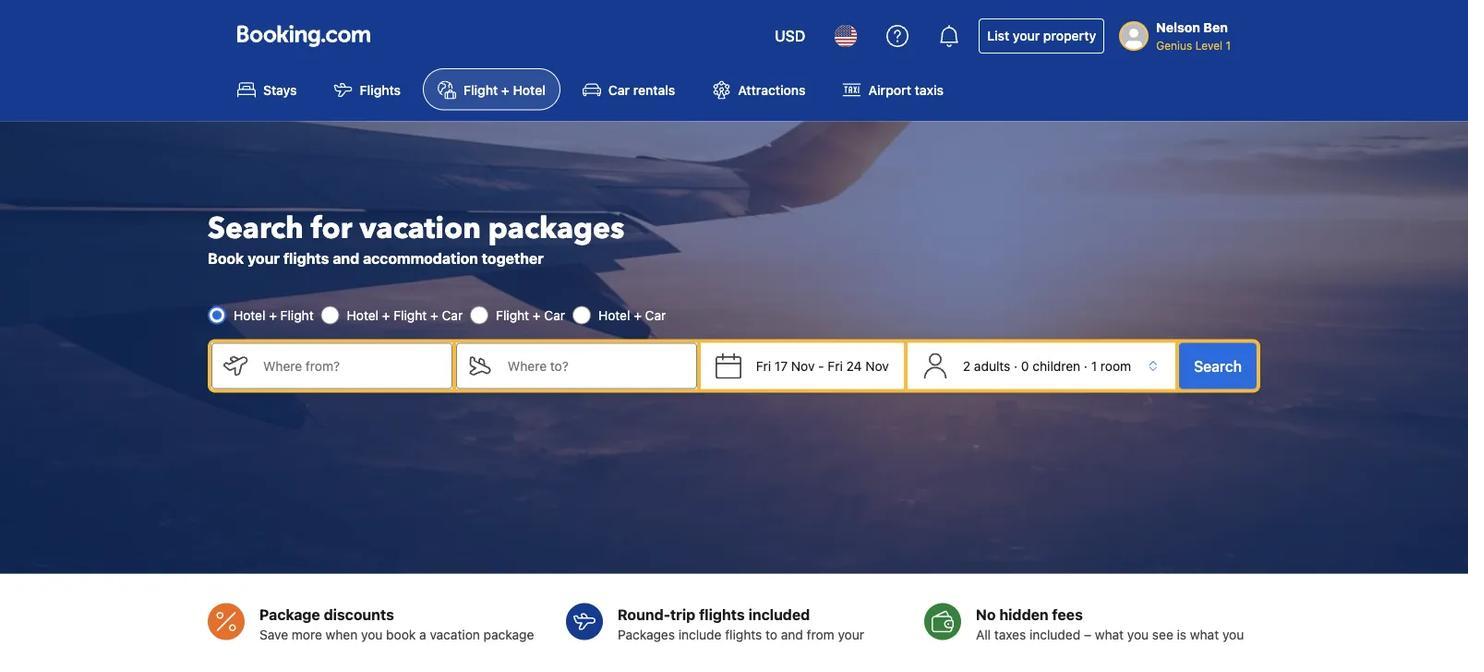 Task type: vqa. For each thing, say whether or not it's contained in the screenshot.
included within the The No Hidden Fees All Taxes Included – What You See Is What You Pay
yes



Task type: describe. For each thing, give the bounding box(es) containing it.
accommodation
[[363, 249, 478, 267]]

hidden
[[1000, 606, 1049, 623]]

and inside round-trip flights included packages include flights to and from your destination
[[781, 627, 804, 642]]

0 horizontal spatial 1
[[1092, 358, 1098, 373]]

nelson
[[1157, 20, 1201, 35]]

3 you from the left
[[1223, 627, 1245, 642]]

attractions link
[[698, 68, 821, 110]]

is
[[1178, 627, 1187, 642]]

search for search for vacation packages book your flights and accommodation together
[[208, 208, 304, 248]]

2 · from the left
[[1084, 358, 1088, 373]]

include
[[679, 627, 722, 642]]

attractions
[[738, 82, 806, 97]]

children
[[1033, 358, 1081, 373]]

2 fri from the left
[[828, 358, 843, 373]]

your inside search for vacation packages book your flights and accommodation together
[[248, 249, 280, 267]]

vacation inside package discounts save more when you book a vacation package
[[430, 627, 480, 642]]

list
[[988, 28, 1010, 43]]

1 vertical spatial flights
[[699, 606, 745, 623]]

1 fri from the left
[[756, 358, 772, 373]]

genius
[[1157, 39, 1193, 52]]

2 horizontal spatial your
[[1013, 28, 1040, 43]]

list your property
[[988, 28, 1097, 43]]

package
[[260, 606, 320, 623]]

+ for flight + hotel
[[502, 82, 510, 97]]

discounts
[[324, 606, 394, 623]]

flights
[[360, 82, 401, 97]]

pay
[[976, 646, 998, 647]]

search for vacation packages book your flights and accommodation together
[[208, 208, 625, 267]]

24
[[847, 358, 862, 373]]

trip
[[671, 606, 696, 623]]

package discounts save more when you book a vacation package
[[260, 606, 534, 642]]

stays link
[[223, 68, 312, 110]]

for
[[311, 208, 352, 248]]

+ for flight + car
[[533, 307, 541, 323]]

+ for hotel + flight + car
[[382, 307, 390, 323]]

-
[[819, 358, 825, 373]]

rentals
[[634, 82, 676, 97]]

to
[[766, 627, 778, 642]]

no
[[976, 606, 996, 623]]

0
[[1022, 358, 1030, 373]]

stays
[[263, 82, 297, 97]]

adults
[[975, 358, 1011, 373]]

all
[[976, 627, 991, 642]]

booking.com online hotel reservations image
[[237, 25, 370, 47]]

1 nov from the left
[[792, 358, 815, 373]]

list your property link
[[979, 18, 1105, 54]]

hotel for hotel + car
[[599, 307, 630, 323]]

2 you from the left
[[1128, 627, 1149, 642]]

book
[[208, 249, 244, 267]]

search for search
[[1195, 357, 1243, 375]]

search button
[[1180, 343, 1257, 389]]

no hidden fees all taxes included – what you see is what you pay
[[976, 606, 1245, 647]]

taxis
[[915, 82, 944, 97]]

hotel + car
[[599, 307, 666, 323]]



Task type: locate. For each thing, give the bounding box(es) containing it.
0 horizontal spatial nov
[[792, 358, 815, 373]]

Where from? field
[[249, 343, 453, 389]]

room
[[1101, 358, 1132, 373]]

1 vertical spatial vacation
[[430, 627, 480, 642]]

1 · from the left
[[1014, 358, 1018, 373]]

2 nov from the left
[[866, 358, 889, 373]]

0 horizontal spatial and
[[333, 249, 360, 267]]

fri left 17
[[756, 358, 772, 373]]

a
[[420, 627, 427, 642]]

flights link
[[319, 68, 416, 110]]

destination
[[618, 646, 684, 647]]

hotel
[[513, 82, 546, 97], [234, 307, 266, 323], [347, 307, 379, 323], [599, 307, 630, 323]]

see
[[1153, 627, 1174, 642]]

0 vertical spatial flights
[[283, 249, 329, 267]]

1 vertical spatial included
[[1030, 627, 1081, 642]]

car
[[609, 82, 630, 97], [442, 307, 463, 323], [544, 307, 565, 323], [645, 307, 666, 323]]

· left 0
[[1014, 358, 1018, 373]]

0 vertical spatial vacation
[[360, 208, 481, 248]]

1 horizontal spatial 1
[[1226, 39, 1231, 52]]

included inside round-trip flights included packages include flights to and from your destination
[[749, 606, 810, 623]]

0 horizontal spatial fri
[[756, 358, 772, 373]]

flights down the for
[[283, 249, 329, 267]]

and right to
[[781, 627, 804, 642]]

fri
[[756, 358, 772, 373], [828, 358, 843, 373]]

more
[[292, 627, 322, 642]]

+ for hotel + car
[[634, 307, 642, 323]]

2 what from the left
[[1191, 627, 1220, 642]]

nov
[[792, 358, 815, 373], [866, 358, 889, 373]]

fees
[[1053, 606, 1083, 623]]

1 horizontal spatial search
[[1195, 357, 1243, 375]]

car rentals link
[[568, 68, 690, 110]]

your right from
[[838, 627, 865, 642]]

2 horizontal spatial you
[[1223, 627, 1245, 642]]

Where to? field
[[493, 343, 697, 389]]

and
[[333, 249, 360, 267], [781, 627, 804, 642]]

1 horizontal spatial your
[[838, 627, 865, 642]]

1 horizontal spatial and
[[781, 627, 804, 642]]

fri 17 nov - fri 24 nov
[[756, 358, 889, 373]]

packages
[[618, 627, 675, 642]]

1 right level
[[1226, 39, 1231, 52]]

hotel for hotel + flight
[[234, 307, 266, 323]]

usd
[[775, 27, 806, 45]]

1 what from the left
[[1095, 627, 1124, 642]]

nov right 24
[[866, 358, 889, 373]]

what right 'is'
[[1191, 627, 1220, 642]]

0 horizontal spatial search
[[208, 208, 304, 248]]

0 horizontal spatial included
[[749, 606, 810, 623]]

1 vertical spatial and
[[781, 627, 804, 642]]

flights
[[283, 249, 329, 267], [699, 606, 745, 623], [725, 627, 762, 642]]

2 vertical spatial your
[[838, 627, 865, 642]]

what right –
[[1095, 627, 1124, 642]]

included inside the no hidden fees all taxes included – what you see is what you pay
[[1030, 627, 1081, 642]]

you down the discounts
[[361, 627, 383, 642]]

what
[[1095, 627, 1124, 642], [1191, 627, 1220, 642]]

your
[[1013, 28, 1040, 43], [248, 249, 280, 267], [838, 627, 865, 642]]

nelson ben genius level 1
[[1157, 20, 1231, 52]]

you
[[361, 627, 383, 642], [1128, 627, 1149, 642], [1223, 627, 1245, 642]]

flights for trip
[[725, 627, 762, 642]]

hotel + flight + car
[[347, 307, 463, 323]]

flights for for
[[283, 249, 329, 267]]

round-
[[618, 606, 671, 623]]

airport taxis
[[869, 82, 944, 97]]

airport
[[869, 82, 912, 97]]

packages
[[489, 208, 625, 248]]

·
[[1014, 358, 1018, 373], [1084, 358, 1088, 373]]

together
[[482, 249, 544, 267]]

flight + car
[[496, 307, 565, 323]]

flights up include
[[699, 606, 745, 623]]

1
[[1226, 39, 1231, 52], [1092, 358, 1098, 373]]

0 vertical spatial search
[[208, 208, 304, 248]]

hotel + flight
[[234, 307, 314, 323]]

+ for hotel + flight
[[269, 307, 277, 323]]

property
[[1044, 28, 1097, 43]]

vacation up accommodation
[[360, 208, 481, 248]]

your right book
[[248, 249, 280, 267]]

book
[[386, 627, 416, 642]]

0 vertical spatial your
[[1013, 28, 1040, 43]]

vacation inside search for vacation packages book your flights and accommodation together
[[360, 208, 481, 248]]

usd button
[[764, 14, 817, 58]]

package
[[484, 627, 534, 642]]

flights inside search for vacation packages book your flights and accommodation together
[[283, 249, 329, 267]]

you inside package discounts save more when you book a vacation package
[[361, 627, 383, 642]]

flight + hotel link
[[423, 68, 561, 110]]

1 left room
[[1092, 358, 1098, 373]]

when
[[326, 627, 358, 642]]

vacation
[[360, 208, 481, 248], [430, 627, 480, 642]]

and down the for
[[333, 249, 360, 267]]

0 vertical spatial 1
[[1226, 39, 1231, 52]]

your inside round-trip flights included packages include flights to and from your destination
[[838, 627, 865, 642]]

airport taxis link
[[828, 68, 959, 110]]

flight
[[464, 82, 498, 97], [281, 307, 314, 323], [394, 307, 427, 323], [496, 307, 529, 323]]

17
[[775, 358, 788, 373]]

+
[[502, 82, 510, 97], [269, 307, 277, 323], [382, 307, 390, 323], [431, 307, 439, 323], [533, 307, 541, 323], [634, 307, 642, 323]]

2 adults · 0 children · 1 room
[[963, 358, 1132, 373]]

your right list
[[1013, 28, 1040, 43]]

1 vertical spatial your
[[248, 249, 280, 267]]

1 vertical spatial search
[[1195, 357, 1243, 375]]

1 horizontal spatial included
[[1030, 627, 1081, 642]]

hotel for hotel + flight + car
[[347, 307, 379, 323]]

save
[[260, 627, 288, 642]]

round-trip flights included packages include flights to and from your destination
[[618, 606, 865, 647]]

1 vertical spatial 1
[[1092, 358, 1098, 373]]

search inside search for vacation packages book your flights and accommodation together
[[208, 208, 304, 248]]

search
[[208, 208, 304, 248], [1195, 357, 1243, 375]]

1 horizontal spatial what
[[1191, 627, 1220, 642]]

flight + hotel
[[464, 82, 546, 97]]

you right 'is'
[[1223, 627, 1245, 642]]

flights left to
[[725, 627, 762, 642]]

included up to
[[749, 606, 810, 623]]

0 vertical spatial and
[[333, 249, 360, 267]]

search inside search button
[[1195, 357, 1243, 375]]

fri right -
[[828, 358, 843, 373]]

0 vertical spatial included
[[749, 606, 810, 623]]

0 horizontal spatial what
[[1095, 627, 1124, 642]]

level
[[1196, 39, 1223, 52]]

· right children
[[1084, 358, 1088, 373]]

vacation right a
[[430, 627, 480, 642]]

1 inside nelson ben genius level 1
[[1226, 39, 1231, 52]]

1 you from the left
[[361, 627, 383, 642]]

car rentals
[[609, 82, 676, 97]]

included
[[749, 606, 810, 623], [1030, 627, 1081, 642]]

0 horizontal spatial ·
[[1014, 358, 1018, 373]]

2 vertical spatial flights
[[725, 627, 762, 642]]

taxes
[[995, 627, 1027, 642]]

ben
[[1204, 20, 1229, 35]]

and inside search for vacation packages book your flights and accommodation together
[[333, 249, 360, 267]]

1 horizontal spatial nov
[[866, 358, 889, 373]]

nov left -
[[792, 358, 815, 373]]

0 horizontal spatial your
[[248, 249, 280, 267]]

included down fees
[[1030, 627, 1081, 642]]

0 horizontal spatial you
[[361, 627, 383, 642]]

2
[[963, 358, 971, 373]]

1 horizontal spatial you
[[1128, 627, 1149, 642]]

1 horizontal spatial fri
[[828, 358, 843, 373]]

–
[[1085, 627, 1092, 642]]

you left see
[[1128, 627, 1149, 642]]

1 horizontal spatial ·
[[1084, 358, 1088, 373]]

from
[[807, 627, 835, 642]]



